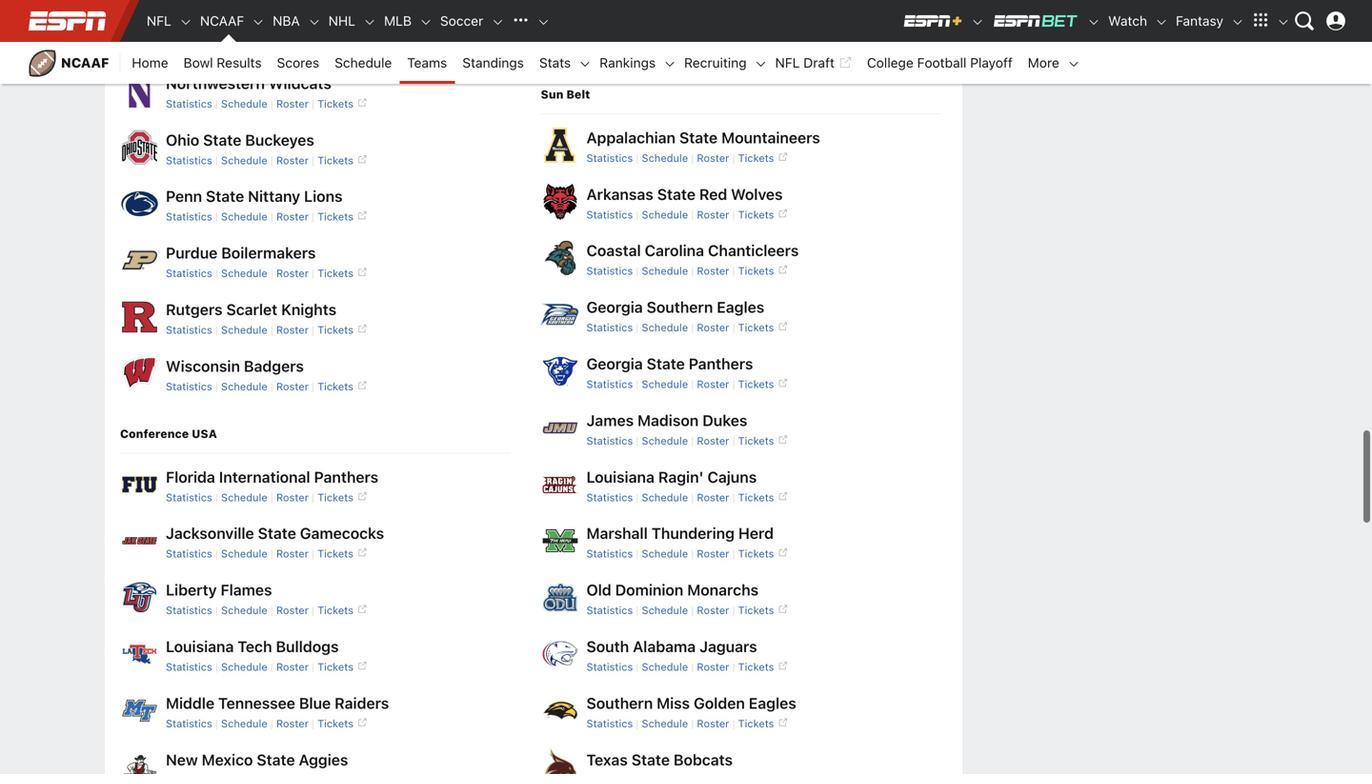 Task type: vqa. For each thing, say whether or not it's contained in the screenshot.
the NHL ICON
yes



Task type: locate. For each thing, give the bounding box(es) containing it.
statistics link for liberty flames
[[166, 605, 212, 617]]

state for ohio
[[203, 131, 241, 149]]

0 horizontal spatial louisiana
[[166, 638, 234, 656]]

penn
[[166, 187, 202, 206]]

schedule down rutgers scarlet knights link at the top of page
[[221, 324, 267, 336]]

nfl left the nfl image
[[147, 13, 171, 29]]

statistics link down the appalachian
[[586, 152, 633, 164]]

1 vertical spatial nfl
[[775, 55, 800, 71]]

marshall thundering herd link
[[586, 525, 774, 543]]

roster for marshall thundering herd
[[697, 548, 729, 560]]

0 horizontal spatial panthers
[[314, 468, 378, 486]]

statistics for georgia state panthers
[[586, 378, 633, 391]]

state right texas
[[632, 751, 670, 769]]

list containing appalachian state mountaineers
[[541, 126, 941, 775]]

roster down boilermakers
[[276, 267, 309, 280]]

jacksonville
[[166, 525, 254, 543]]

statistics down marshall
[[586, 548, 633, 560]]

schedule link for georgia state panthers
[[642, 378, 688, 391]]

statistics link right the georgia southern eagles icon
[[586, 322, 633, 334]]

panthers up "dukes"
[[689, 355, 753, 373]]

nfl inside global navigation element
[[147, 13, 171, 29]]

roster for louisiana ragin' cajuns
[[697, 492, 729, 504]]

schedule link down marshall thundering herd
[[642, 548, 688, 560]]

schedule link down "northwestern wildcats" link
[[221, 98, 267, 110]]

statistics link down middle
[[166, 718, 212, 730]]

roster for old dominion monarchs
[[697, 605, 729, 617]]

tickets
[[317, 41, 354, 53], [738, 41, 774, 53], [317, 98, 354, 110], [738, 152, 774, 164], [317, 154, 354, 167], [738, 209, 774, 221], [317, 211, 354, 223], [738, 265, 774, 277], [317, 267, 354, 280], [738, 322, 774, 334], [317, 324, 354, 336], [738, 378, 774, 391], [317, 381, 354, 393], [738, 435, 774, 447], [317, 492, 354, 504], [738, 492, 774, 504], [317, 548, 354, 560], [738, 548, 774, 560], [317, 605, 354, 617], [738, 605, 774, 617], [317, 661, 354, 674], [738, 661, 774, 674], [317, 718, 354, 730], [738, 718, 774, 730]]

nfl for nfl
[[147, 13, 171, 29]]

knights
[[281, 301, 336, 319]]

roster up scores
[[276, 41, 309, 53]]

roster link down "golden"
[[697, 718, 729, 730]]

0 vertical spatial ncaaf
[[200, 13, 244, 29]]

south alabama jaguars image
[[541, 635, 579, 673]]

1 vertical spatial panthers
[[314, 468, 378, 486]]

roster link for purdue boilermakers
[[276, 267, 309, 280]]

0 vertical spatial louisiana
[[586, 468, 655, 486]]

statistics for southern miss golden eagles
[[586, 718, 633, 730]]

schedule up the rankings image
[[642, 41, 688, 53]]

appalachian state mountaineers image
[[541, 126, 579, 164]]

schedule for james madison dukes
[[642, 435, 688, 447]]

statistics schedule roster down 'jacksonville'
[[166, 548, 309, 560]]

schedule link down tennessee
[[221, 718, 267, 730]]

statistics down arkansas
[[586, 209, 633, 221]]

ncaaf image
[[252, 15, 265, 29]]

schedule link for arkansas state red wolves
[[642, 209, 688, 221]]

roster link for marshall thundering herd
[[697, 548, 729, 560]]

0 vertical spatial panthers
[[689, 355, 753, 373]]

schedule down 'purdue boilermakers' link
[[221, 267, 267, 280]]

ragin'
[[658, 468, 704, 486]]

texas state bobcats
[[586, 751, 733, 769]]

wisconsin
[[166, 357, 240, 375]]

nebraska cornhuskers link
[[166, 18, 330, 36]]

fantasy
[[1176, 13, 1223, 29]]

list item
[[120, 0, 510, 3]]

florida
[[166, 468, 215, 486]]

roster link down buckeyes
[[276, 154, 309, 167]]

tickets link for wisconsin badgers
[[317, 381, 367, 393]]

statistics link up texas
[[586, 718, 633, 730]]

espn bet image
[[992, 13, 1080, 29], [1087, 15, 1101, 29]]

nebraska cornhuskers statistics schedule roster tickets
[[166, 18, 354, 53]]

schedule link down wisconsin badgers in the top of the page
[[221, 381, 267, 393]]

tickets link for louisiana tech bulldogs
[[317, 661, 367, 674]]

schedule link down miss
[[642, 718, 688, 730]]

statistics for purdue boilermakers
[[166, 267, 212, 280]]

statistics schedule roster for marshall thundering herd
[[586, 548, 729, 560]]

roster down georgia southern eagles
[[697, 322, 729, 334]]

schedule link down georgia state panthers link
[[642, 378, 688, 391]]

louisiana
[[586, 468, 655, 486], [166, 638, 234, 656]]

southern down carolina
[[647, 298, 713, 316]]

tennessee
[[218, 695, 295, 713]]

1 horizontal spatial ncaaf
[[200, 13, 244, 29]]

statistics schedule roster down miss
[[586, 718, 729, 730]]

statistics schedule roster for old dominion monarchs
[[586, 605, 729, 617]]

schedule down miss
[[642, 718, 688, 730]]

roster link down georgia southern eagles
[[697, 322, 729, 334]]

wisconsin badgers image
[[120, 354, 158, 393]]

schedule link down 'purdue boilermakers' link
[[221, 267, 267, 280]]

0 vertical spatial nfl
[[147, 13, 171, 29]]

schedule
[[221, 41, 267, 53], [642, 41, 688, 53], [335, 55, 392, 71], [221, 98, 267, 110], [642, 152, 688, 164], [221, 154, 267, 167], [642, 209, 688, 221], [221, 211, 267, 223], [642, 265, 688, 277], [221, 267, 267, 280], [642, 322, 688, 334], [221, 324, 267, 336], [642, 378, 688, 391], [221, 381, 267, 393], [642, 435, 688, 447], [221, 492, 267, 504], [642, 492, 688, 504], [221, 548, 267, 560], [642, 548, 688, 560], [221, 605, 267, 617], [642, 605, 688, 617], [221, 661, 267, 674], [642, 661, 688, 674], [221, 718, 267, 730], [642, 718, 688, 730]]

espn plus image
[[971, 15, 984, 29]]

georgia state panthers image
[[541, 352, 579, 390]]

panthers for georgia state panthers
[[689, 355, 753, 373]]

tickets link for florida international panthers
[[317, 492, 367, 504]]

nhl
[[329, 13, 355, 29]]

statistics link down old
[[586, 605, 633, 617]]

florida international panthers
[[166, 468, 378, 486]]

georgia state panthers link
[[586, 355, 753, 373]]

statistics for rutgers scarlet knights
[[166, 324, 212, 336]]

dominion
[[615, 581, 684, 599]]

james madison dukes
[[586, 412, 747, 430]]

roster for georgia state panthers
[[697, 378, 729, 391]]

southern miss golden eagles
[[586, 695, 796, 713]]

schedule down arkansas state red wolves 'link'
[[642, 209, 688, 221]]

schedule link down penn state nittany lions
[[221, 211, 267, 223]]

jaguars
[[700, 638, 757, 656]]

teams
[[407, 55, 447, 71]]

roster link down red
[[697, 209, 729, 221]]

schedule for louisiana ragin' cajuns
[[642, 492, 688, 504]]

1 vertical spatial georgia
[[586, 355, 643, 373]]

home
[[132, 55, 168, 71]]

louisiana tech bulldogs link
[[166, 638, 339, 656]]

statistics schedule roster down rutgers scarlet knights link at the top of page
[[166, 324, 309, 336]]

statistics schedule roster down georgia state panthers link
[[586, 378, 729, 391]]

herd
[[738, 525, 774, 543]]

statistics schedule roster down the ohio state buckeyes link
[[166, 154, 309, 167]]

schedule link for northwestern wildcats
[[221, 98, 267, 110]]

roster link for appalachian state mountaineers
[[697, 152, 729, 164]]

vanderbilt commodores image
[[541, 15, 579, 53]]

ncaaf
[[200, 13, 244, 29], [61, 55, 109, 71]]

statistics down liberty
[[166, 605, 212, 617]]

statistics schedule roster down tennessee
[[166, 718, 309, 730]]

statistics for appalachian state mountaineers
[[586, 152, 633, 164]]

roster down coastal carolina chanticleers
[[697, 265, 729, 277]]

coastal
[[586, 242, 641, 260]]

statistics schedule roster for jacksonville state gamecocks
[[166, 548, 309, 560]]

roster for georgia southern eagles
[[697, 322, 729, 334]]

tickets link for old dominion monarchs
[[738, 605, 788, 617]]

1 vertical spatial eagles
[[749, 695, 796, 713]]

wildcats
[[269, 74, 331, 92]]

penn state nittany lions link
[[166, 187, 343, 206]]

tickets for middle tennessee blue raiders
[[317, 718, 354, 730]]

georgia right the georgia southern eagles icon
[[586, 298, 643, 316]]

northwestern wildcats
[[166, 74, 331, 92]]

roster link down nittany
[[276, 211, 309, 223]]

espn+ image
[[903, 13, 964, 29]]

coastal carolina chanticleers image
[[541, 239, 579, 277]]

statistics schedule roster down georgia southern eagles
[[586, 322, 729, 334]]

tickets inside nebraska cornhuskers statistics schedule roster tickets
[[317, 41, 354, 53]]

0 vertical spatial georgia
[[586, 298, 643, 316]]

northwestern wildcats image
[[120, 71, 158, 110]]

statistics up james
[[586, 378, 633, 391]]

bowl results link
[[176, 42, 269, 84]]

eagles
[[717, 298, 764, 316], [749, 695, 796, 713]]

gamecocks
[[300, 525, 384, 543]]

statistics schedule roster for louisiana ragin' cajuns
[[586, 492, 729, 504]]

home link
[[124, 42, 176, 84]]

carolina
[[645, 242, 704, 260]]

1 georgia from the top
[[586, 298, 643, 316]]

tickets for jacksonville state gamecocks
[[317, 548, 354, 560]]

schedule for wisconsin badgers
[[221, 381, 267, 393]]

statistics link down penn
[[166, 211, 212, 223]]

south alabama jaguars
[[586, 638, 757, 656]]

statistics for arkansas state red wolves
[[586, 209, 633, 221]]

schedule down carolina
[[642, 265, 688, 277]]

tickets link for purdue boilermakers
[[317, 267, 367, 280]]

aggies
[[299, 751, 348, 769]]

boilermakers
[[221, 244, 316, 262]]

schedule down flames
[[221, 605, 267, 617]]

1 horizontal spatial panthers
[[689, 355, 753, 373]]

statistics link for rutgers scarlet knights
[[166, 324, 212, 336]]

schedule down tennessee
[[221, 718, 267, 730]]

roster for coastal carolina chanticleers
[[697, 265, 729, 277]]

rutgers scarlet knights
[[166, 301, 336, 319]]

tickets link for southern miss golden eagles
[[738, 718, 788, 730]]

fantasy image
[[1231, 15, 1244, 29]]

roster for james madison dukes
[[697, 435, 729, 447]]

statistics link for ohio state buckeyes
[[166, 154, 212, 167]]

stats
[[539, 55, 571, 71]]

1 vertical spatial louisiana
[[166, 638, 234, 656]]

roster link up bulldogs
[[276, 605, 309, 617]]

state right ohio
[[203, 131, 241, 149]]

roster link down knights
[[276, 324, 309, 336]]

southern miss golden eagles image
[[541, 692, 579, 730]]

statistics down old
[[586, 605, 633, 617]]

schedule down the appalachian
[[642, 152, 688, 164]]

schedule down "northwestern wildcats" link
[[221, 98, 267, 110]]

soccer image
[[491, 15, 504, 29]]

georgia southern eagles image
[[541, 296, 579, 334]]

statistics link for jacksonville state gamecocks
[[166, 548, 212, 560]]

nebraska cornhuskers image
[[120, 15, 158, 53]]

james
[[586, 412, 634, 430]]

1 vertical spatial southern
[[586, 695, 653, 713]]

roster for liberty flames
[[276, 605, 309, 617]]

scores
[[277, 55, 319, 71]]

results
[[217, 55, 262, 71]]

roster link down "dukes"
[[697, 435, 729, 447]]

roster link down the middle tennessee blue raiders 'link'
[[276, 718, 309, 730]]

statistics for florida international panthers
[[166, 492, 212, 504]]

list containing florida international panthers
[[120, 465, 510, 775]]

marshall thundering herd
[[586, 525, 774, 543]]

roster link for penn state nittany lions
[[276, 211, 309, 223]]

roster up "dukes"
[[697, 378, 729, 391]]

statistics down purdue on the left
[[166, 267, 212, 280]]

statistics down rutgers
[[166, 324, 212, 336]]

statistics down ohio
[[166, 154, 212, 167]]

tickets for purdue boilermakers
[[317, 267, 354, 280]]

statistics link for wisconsin badgers
[[166, 381, 212, 393]]

rankings link
[[592, 42, 663, 84]]

state right penn
[[206, 187, 244, 206]]

statistics schedule roster down the "international"
[[166, 492, 309, 504]]

middle tennessee blue raiders
[[166, 695, 389, 713]]

tickets link for georgia southern eagles
[[738, 322, 788, 334]]

statistics inside nebraska cornhuskers statistics schedule roster tickets
[[166, 41, 212, 53]]

roster link down monarchs
[[697, 605, 729, 617]]

schedule link down louisiana tech bulldogs
[[221, 661, 267, 674]]

roster link
[[276, 98, 309, 110], [697, 152, 729, 164], [276, 154, 309, 167], [697, 209, 729, 221], [276, 211, 309, 223], [697, 265, 729, 277], [276, 267, 309, 280], [697, 322, 729, 334], [276, 324, 309, 336], [697, 378, 729, 391], [276, 381, 309, 393], [697, 435, 729, 447], [276, 492, 309, 504], [697, 492, 729, 504], [276, 548, 309, 560], [697, 548, 729, 560], [276, 605, 309, 617], [697, 605, 729, 617], [276, 661, 309, 674], [697, 661, 729, 674], [276, 718, 309, 730], [697, 718, 729, 730]]

southern left miss
[[586, 695, 653, 713]]

statistics link for georgia southern eagles
[[586, 322, 633, 334]]

0 horizontal spatial ncaaf
[[61, 55, 109, 71]]

georgia
[[586, 298, 643, 316], [586, 355, 643, 373]]

new mexico state aggies link
[[166, 751, 348, 769]]

roster down jacksonville state gamecocks link
[[276, 548, 309, 560]]

statistics
[[166, 41, 212, 53], [586, 41, 633, 53], [166, 98, 212, 110], [586, 152, 633, 164], [166, 154, 212, 167], [586, 209, 633, 221], [166, 211, 212, 223], [586, 265, 633, 277], [166, 267, 212, 280], [586, 322, 633, 334], [166, 324, 212, 336], [586, 378, 633, 391], [166, 381, 212, 393], [586, 435, 633, 447], [166, 492, 212, 504], [586, 492, 633, 504], [166, 548, 212, 560], [586, 548, 633, 560], [166, 605, 212, 617], [586, 605, 633, 617], [166, 661, 212, 674], [586, 661, 633, 674], [166, 718, 212, 730], [586, 718, 633, 730]]

statistics schedule roster for wisconsin badgers
[[166, 381, 309, 393]]

purdue boilermakers
[[166, 244, 316, 262]]

ncaaf left home
[[61, 55, 109, 71]]

james madison dukes link
[[586, 412, 747, 430]]

scarlet
[[226, 301, 277, 319]]

tickets for james madison dukes
[[738, 435, 774, 447]]

schedule link down nhl 'image'
[[327, 42, 400, 84]]

statistics down coastal
[[586, 265, 633, 277]]

state up arkansas state red wolves 'link'
[[679, 129, 718, 147]]

roster link down boilermakers
[[276, 267, 309, 280]]

liberty flames link
[[166, 581, 272, 599]]

bowl
[[184, 55, 213, 71]]

statistics link down florida
[[166, 492, 212, 504]]

statistics link down 'jacksonville'
[[166, 548, 212, 560]]

schedule link for marshall thundering herd
[[642, 548, 688, 560]]

1 horizontal spatial nfl
[[775, 55, 800, 71]]

watch image
[[1155, 15, 1168, 29]]

roster link down jacksonville state gamecocks link
[[276, 548, 309, 560]]

statistics down 'jacksonville'
[[166, 548, 212, 560]]

nfl draft
[[775, 55, 835, 71]]

roster link for georgia southern eagles
[[697, 322, 729, 334]]

tickets link for louisiana ragin' cajuns
[[738, 492, 788, 504]]

tickets link for south alabama jaguars
[[738, 661, 788, 674]]

schedule for south alabama jaguars
[[642, 661, 688, 674]]

statistics up bowl at the top of page
[[166, 41, 212, 53]]

statistics link down northwestern
[[166, 98, 212, 110]]

tech
[[238, 638, 272, 656]]

schedule link for james madison dukes
[[642, 435, 688, 447]]

texas state bobcats image
[[541, 748, 579, 775]]

roster for ohio state buckeyes
[[276, 154, 309, 167]]

statistics for ohio state buckeyes
[[166, 154, 212, 167]]

roster down the middle tennessee blue raiders 'link'
[[276, 718, 309, 730]]

roster down buckeyes
[[276, 154, 309, 167]]

roster down thundering
[[697, 548, 729, 560]]

ncaaf inside global navigation element
[[200, 13, 244, 29]]

statistics link up james
[[586, 378, 633, 391]]

2 georgia from the top
[[586, 355, 643, 373]]

penn state nittany lions image
[[120, 185, 158, 223]]

tickets link for coastal carolina chanticleers
[[738, 265, 788, 277]]

statistics down james
[[586, 435, 633, 447]]

arkansas
[[586, 185, 654, 203]]

ohio state buckeyes image
[[120, 128, 158, 166]]

thundering
[[652, 525, 735, 543]]

state up james madison dukes link
[[647, 355, 685, 373]]

statistics for jacksonville state gamecocks
[[166, 548, 212, 560]]

schedule for georgia southern eagles
[[642, 322, 688, 334]]

1 horizontal spatial more espn image
[[1277, 15, 1290, 29]]

schedule down penn state nittany lions
[[221, 211, 267, 223]]

schedule down marshall thundering herd
[[642, 548, 688, 560]]

nhl link
[[321, 0, 363, 42]]

schedule down the ohio state buckeyes link
[[221, 154, 267, 167]]

1 horizontal spatial espn bet image
[[1087, 15, 1101, 29]]

statistics schedule roster for georgia state panthers
[[586, 378, 729, 391]]

nfl right recruiting icon
[[775, 55, 800, 71]]

monarchs
[[687, 581, 759, 599]]

espn bet image up more
[[992, 13, 1080, 29]]

rutgers scarlet knights image
[[120, 298, 158, 336]]

list for conference usa
[[120, 465, 510, 775]]

statistics link for appalachian state mountaineers
[[586, 152, 633, 164]]

statistics schedule roster down marshall thundering herd
[[586, 548, 729, 560]]

schedule link for liberty flames
[[221, 605, 267, 617]]

more espn image
[[1246, 7, 1275, 35], [1277, 15, 1290, 29]]

list
[[120, 0, 510, 396], [541, 126, 941, 775], [120, 465, 510, 775]]

schedule for louisiana tech bulldogs
[[221, 661, 267, 674]]

roster link for middle tennessee blue raiders
[[276, 718, 309, 730]]

tickets for south alabama jaguars
[[738, 661, 774, 674]]

statistics up marshall
[[586, 492, 633, 504]]

teams link
[[400, 42, 455, 84]]

southern
[[647, 298, 713, 316], [586, 695, 653, 713]]

state for penn
[[206, 187, 244, 206]]

arkansas state red wolves link
[[586, 185, 783, 203]]

roster down badgers at top left
[[276, 381, 309, 393]]

schedule up results in the top left of the page
[[221, 41, 267, 53]]

1 horizontal spatial louisiana
[[586, 468, 655, 486]]

statistics down penn
[[166, 211, 212, 223]]

soccer
[[440, 13, 483, 29]]

schedule inside nebraska cornhuskers statistics schedule roster tickets
[[221, 41, 267, 53]]

statistics schedule roster for middle tennessee blue raiders
[[166, 718, 309, 730]]

statistics schedule roster for south alabama jaguars
[[586, 661, 729, 674]]

wisconsin badgers
[[166, 357, 304, 375]]

statistics up texas
[[586, 718, 633, 730]]

ncaaf link
[[192, 0, 252, 42], [19, 42, 120, 84]]

statistics link down coastal
[[586, 265, 633, 277]]

georgia southern eagles
[[586, 298, 764, 316]]

madison
[[638, 412, 699, 430]]

roster for louisiana tech bulldogs
[[276, 661, 309, 674]]

red
[[699, 185, 727, 203]]

jacksonville state gamecocks
[[166, 525, 384, 543]]

0 horizontal spatial nfl
[[147, 13, 171, 29]]

panthers for florida international panthers
[[314, 468, 378, 486]]

roster link for northwestern wildcats
[[276, 98, 309, 110]]

statistics link up middle
[[166, 661, 212, 674]]

schedule link down the james madison dukes
[[642, 435, 688, 447]]

schedule link down the "louisiana ragin' cajuns"
[[642, 492, 688, 504]]

statistics schedule roster down arkansas state red wolves 'link'
[[586, 209, 729, 221]]

roster down "golden"
[[697, 718, 729, 730]]

usa
[[192, 427, 217, 441]]



Task type: describe. For each thing, give the bounding box(es) containing it.
recruiting image
[[754, 57, 768, 71]]

rankings
[[600, 55, 656, 71]]

0 horizontal spatial espn bet image
[[992, 13, 1080, 29]]

ohio state buckeyes link
[[166, 131, 314, 149]]

mlb link
[[376, 0, 419, 42]]

statistics for marshall thundering herd
[[586, 548, 633, 560]]

golden
[[694, 695, 745, 713]]

standings link
[[455, 42, 532, 84]]

0 horizontal spatial ncaaf link
[[19, 42, 120, 84]]

new mexico state aggies
[[166, 751, 348, 769]]

purdue boilermakers link
[[166, 244, 316, 262]]

louisiana tech bulldogs image
[[120, 635, 158, 673]]

tickets for rutgers scarlet knights
[[317, 324, 354, 336]]

statistics schedule roster for coastal carolina chanticleers
[[586, 265, 729, 277]]

rankings image
[[663, 57, 677, 71]]

statistics link for florida international panthers
[[166, 492, 212, 504]]

statistics schedule roster for purdue boilermakers
[[166, 267, 309, 280]]

schedule for northwestern wildcats
[[221, 98, 267, 110]]

ohio
[[166, 131, 199, 149]]

purdue boilermakers image
[[120, 241, 158, 279]]

more image
[[1067, 57, 1080, 71]]

nittany
[[248, 187, 300, 206]]

schedule for jacksonville state gamecocks
[[221, 548, 267, 560]]

list containing nebraska cornhuskers
[[120, 0, 510, 396]]

tickets for georgia state panthers
[[738, 378, 774, 391]]

james madison dukes image
[[541, 409, 579, 447]]

louisiana for louisiana tech bulldogs
[[166, 638, 234, 656]]

schedule for old dominion monarchs
[[642, 605, 688, 617]]

texas state bobcats link
[[586, 751, 733, 769]]

statistics for middle tennessee blue raiders
[[166, 718, 212, 730]]

0 vertical spatial eagles
[[717, 298, 764, 316]]

statistics link for georgia state panthers
[[586, 378, 633, 391]]

arkansas state red wolves
[[586, 185, 783, 203]]

belt
[[566, 88, 590, 101]]

schedule link for middle tennessee blue raiders
[[221, 718, 267, 730]]

roster link for south alabama jaguars
[[697, 661, 729, 674]]

stats link
[[532, 42, 579, 84]]

mlb
[[384, 13, 412, 29]]

tickets for louisiana ragin' cajuns
[[738, 492, 774, 504]]

wisconsin badgers link
[[166, 357, 304, 375]]

georgia for georgia southern eagles
[[586, 298, 643, 316]]

schedule link for south alabama jaguars
[[642, 661, 688, 674]]

1 vertical spatial ncaaf
[[61, 55, 109, 71]]

roster for arkansas state red wolves
[[697, 209, 729, 221]]

jacksonville state gamecocks image
[[120, 522, 158, 560]]

roster link for louisiana tech bulldogs
[[276, 661, 309, 674]]

schedule for middle tennessee blue raiders
[[221, 718, 267, 730]]

schedule for coastal carolina chanticleers
[[642, 265, 688, 277]]

nfl for nfl draft
[[775, 55, 800, 71]]

roster for northwestern wildcats
[[276, 98, 309, 110]]

profile management image
[[1326, 11, 1345, 30]]

cajuns
[[708, 468, 757, 486]]

statistics link for northwestern wildcats
[[166, 98, 212, 110]]

roster for appalachian state mountaineers
[[697, 152, 729, 164]]

external link image
[[838, 51, 852, 74]]

blue
[[299, 695, 331, 713]]

roster up recruiting
[[697, 41, 729, 53]]

more link
[[1020, 42, 1067, 84]]

louisiana tech bulldogs
[[166, 638, 339, 656]]

roster for penn state nittany lions
[[276, 211, 309, 223]]

rutgers
[[166, 301, 223, 319]]

tickets link for marshall thundering herd
[[738, 548, 788, 560]]

conference
[[120, 427, 189, 441]]

schedule link for rutgers scarlet knights
[[221, 324, 267, 336]]

statistics link for arkansas state red wolves
[[586, 209, 633, 221]]

statistics for james madison dukes
[[586, 435, 633, 447]]

schedule for arkansas state red wolves
[[642, 209, 688, 221]]

tickets for florida international panthers
[[317, 492, 354, 504]]

jacksonville state gamecocks link
[[166, 525, 384, 543]]

flames
[[221, 581, 272, 599]]

south alabama jaguars link
[[586, 638, 757, 656]]

1 horizontal spatial ncaaf link
[[192, 0, 252, 42]]

recruiting
[[684, 55, 747, 71]]

louisiana ragin' cajuns image
[[541, 465, 579, 503]]

roster for florida international panthers
[[276, 492, 309, 504]]

statistics link for marshall thundering herd
[[586, 548, 633, 560]]

roster for south alabama jaguars
[[697, 661, 729, 674]]

marshall thundering herd image
[[541, 522, 579, 560]]

college football playoff link
[[859, 42, 1020, 84]]

miss
[[657, 695, 690, 713]]

schedule down nhl 'image'
[[335, 55, 392, 71]]

roster link for florida international panthers
[[276, 492, 309, 504]]

roster for wisconsin badgers
[[276, 381, 309, 393]]

statistics link for louisiana tech bulldogs
[[166, 661, 212, 674]]

watch
[[1108, 13, 1147, 29]]

roster link for ohio state buckeyes
[[276, 154, 309, 167]]

playoff
[[970, 55, 1013, 71]]

raiders
[[335, 695, 389, 713]]

texas
[[586, 751, 628, 769]]

tickets link for arkansas state red wolves
[[738, 209, 788, 221]]

watch link
[[1101, 0, 1155, 42]]

south
[[586, 638, 629, 656]]

nhl image
[[363, 15, 376, 29]]

georgia state panthers
[[586, 355, 753, 373]]

draft
[[804, 55, 835, 71]]

conference usa
[[120, 427, 217, 441]]

schedule link for georgia southern eagles
[[642, 322, 688, 334]]

roster link for arkansas state red wolves
[[697, 209, 729, 221]]

schedule for liberty flames
[[221, 605, 267, 617]]

statistics schedule roster tickets
[[586, 41, 774, 53]]

statistics schedule roster for southern miss golden eagles
[[586, 718, 729, 730]]

tickets for northwestern wildcats
[[317, 98, 354, 110]]

schedule for appalachian state mountaineers
[[642, 152, 688, 164]]

lions
[[304, 187, 343, 206]]

tickets link for ohio state buckeyes
[[317, 154, 367, 167]]

fantasy link
[[1168, 0, 1231, 42]]

nfl link
[[139, 0, 179, 42]]

roster for purdue boilermakers
[[276, 267, 309, 280]]

penn state nittany lions
[[166, 187, 343, 206]]

statistics link for coastal carolina chanticleers
[[586, 265, 633, 277]]

cornhuskers
[[238, 18, 330, 36]]

statistics link for louisiana ragin' cajuns
[[586, 492, 633, 504]]

marshall
[[586, 525, 648, 543]]

wolves
[[731, 185, 783, 203]]

statistics up the rankings
[[586, 41, 633, 53]]

statistics schedule roster for penn state nittany lions
[[166, 211, 309, 223]]

appalachian state mountaineers link
[[586, 129, 820, 147]]

dukes
[[702, 412, 747, 430]]

mlb image
[[419, 15, 433, 29]]

new mexico state aggies image
[[120, 748, 158, 775]]

roster for southern miss golden eagles
[[697, 718, 729, 730]]

statistics for south alabama jaguars
[[586, 661, 633, 674]]

liberty
[[166, 581, 217, 599]]

louisiana ragin' cajuns link
[[586, 468, 757, 486]]

old dominion monarchs link
[[586, 581, 759, 599]]

college
[[867, 55, 914, 71]]

scores link
[[269, 42, 327, 84]]

old dominion monarchs image
[[541, 578, 579, 617]]

tickets for ohio state buckeyes
[[317, 154, 354, 167]]

schedule link for purdue boilermakers
[[221, 267, 267, 280]]

nfl image
[[179, 15, 192, 29]]

ohio state buckeyes
[[166, 131, 314, 149]]

buckeyes
[[245, 131, 314, 149]]

schedule for florida international panthers
[[221, 492, 267, 504]]

statistics schedule roster for louisiana tech bulldogs
[[166, 661, 309, 674]]

old dominion monarchs
[[586, 581, 759, 599]]

nba link
[[265, 0, 308, 42]]

roster link for jacksonville state gamecocks
[[276, 548, 309, 560]]

nebraska
[[166, 18, 234, 36]]

nba image
[[308, 15, 321, 29]]

southern miss golden eagles link
[[586, 695, 796, 713]]

state for arkansas
[[657, 185, 696, 203]]

more
[[1028, 55, 1059, 71]]

state for appalachian
[[679, 129, 718, 147]]

roster inside nebraska cornhuskers statistics schedule roster tickets
[[276, 41, 309, 53]]

liberty flames image
[[120, 578, 158, 617]]

northwestern
[[166, 74, 265, 92]]

tickets for penn state nittany lions
[[317, 211, 354, 223]]

old
[[586, 581, 611, 599]]

0 horizontal spatial more espn image
[[1246, 7, 1275, 35]]

tickets for marshall thundering herd
[[738, 548, 774, 560]]

tickets for old dominion monarchs
[[738, 605, 774, 617]]

schedule link for wisconsin badgers
[[221, 381, 267, 393]]

florida international panthers image
[[120, 465, 158, 503]]

sun
[[541, 88, 564, 101]]

0 vertical spatial southern
[[647, 298, 713, 316]]

roster link for james madison dukes
[[697, 435, 729, 447]]

tickets link for appalachian state mountaineers
[[738, 152, 788, 164]]

statistics link for purdue boilermakers
[[166, 267, 212, 280]]

middle tennessee blue raiders link
[[166, 695, 389, 713]]

nba
[[273, 13, 300, 29]]

more sports image
[[537, 15, 550, 29]]

georgia southern eagles link
[[586, 298, 764, 316]]

tickets link for middle tennessee blue raiders
[[317, 718, 367, 730]]

statistics for wisconsin badgers
[[166, 381, 212, 393]]

state left aggies
[[257, 751, 295, 769]]

tickets for appalachian state mountaineers
[[738, 152, 774, 164]]

global navigation element
[[19, 0, 1353, 42]]

alabama
[[633, 638, 696, 656]]

stats image
[[579, 57, 592, 71]]

liberty flames
[[166, 581, 272, 599]]

schedule for purdue boilermakers
[[221, 267, 267, 280]]

tickets for louisiana tech bulldogs
[[317, 661, 354, 674]]

college football playoff
[[867, 55, 1013, 71]]

tickets link for rutgers scarlet knights
[[317, 324, 367, 336]]

tickets link for northwestern wildcats
[[317, 98, 367, 110]]

roster link for georgia state panthers
[[697, 378, 729, 391]]

statistics schedule roster for liberty flames
[[166, 605, 309, 617]]

appalachian
[[586, 129, 676, 147]]

espn more sports home page image
[[506, 7, 535, 35]]

middle
[[166, 695, 215, 713]]

statistics for penn state nittany lions
[[166, 211, 212, 223]]

schedule link for jacksonville state gamecocks
[[221, 548, 267, 560]]

tickets link for penn state nittany lions
[[317, 211, 367, 223]]

schedule for ohio state buckeyes
[[221, 154, 267, 167]]

arkansas state red wolves image
[[541, 182, 579, 220]]

statistics for louisiana ragin' cajuns
[[586, 492, 633, 504]]

northwestern wildcats link
[[166, 74, 331, 92]]

middle tennessee blue raiders image
[[120, 692, 158, 730]]



